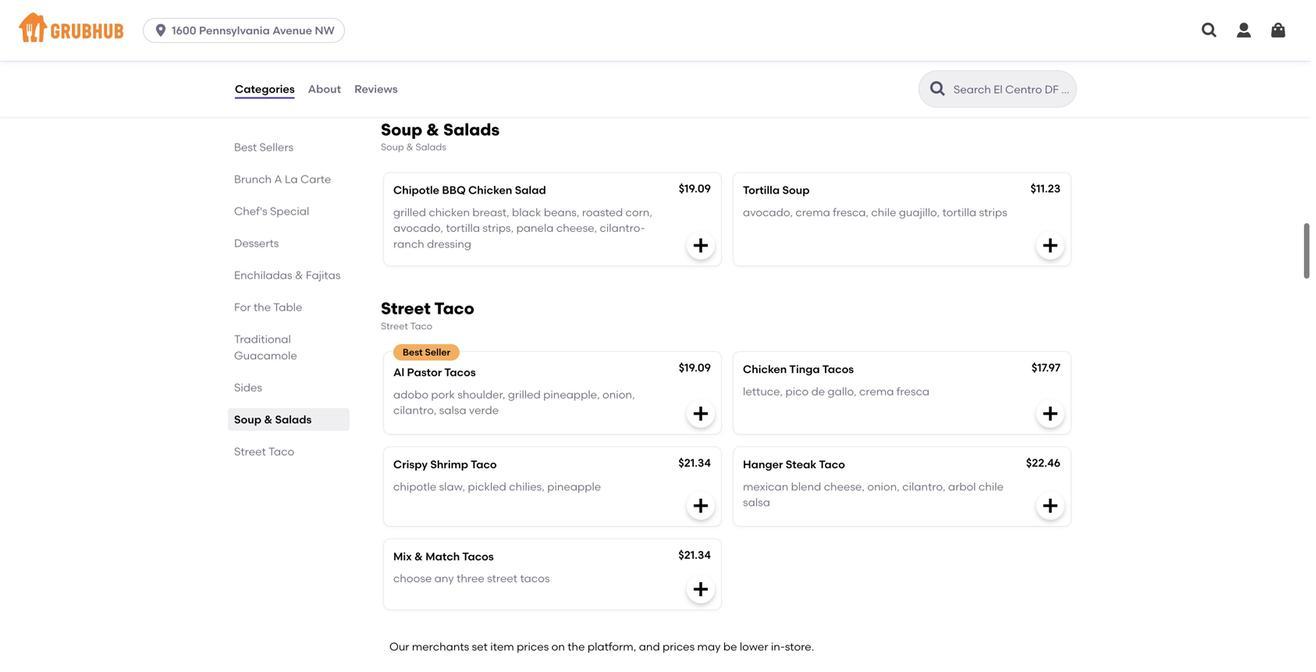 Task type: vqa. For each thing, say whether or not it's contained in the screenshot.
bottommost boiled
no



Task type: locate. For each thing, give the bounding box(es) containing it.
platform,
[[588, 640, 636, 653]]

small for small side of queso
[[743, 49, 773, 62]]

gallo,
[[828, 385, 857, 398]]

prices right "and"
[[663, 640, 695, 653]]

1 of from the left
[[451, 49, 464, 62]]

three
[[457, 572, 485, 585]]

0 horizontal spatial side
[[425, 49, 448, 62]]

chile right fresca,
[[872, 206, 897, 219]]

morita
[[467, 49, 501, 62]]

beans,
[[544, 206, 580, 219]]

guajillo,
[[899, 206, 940, 219]]

1600
[[172, 24, 196, 37]]

0 vertical spatial best
[[234, 141, 257, 154]]

chef's special
[[234, 205, 309, 218]]

1 horizontal spatial crema
[[860, 385, 894, 398]]

0 horizontal spatial onion,
[[603, 388, 635, 401]]

grilled chicken breast, black beans, roasted corn, avocado, tortilla strips, panela cheese, cilantro- ranch dressing
[[393, 206, 653, 251]]

1 horizontal spatial onion,
[[868, 480, 900, 493]]

1 $21.34 from the top
[[679, 456, 711, 470]]

dressing
[[427, 237, 472, 251]]

avenue
[[273, 24, 312, 37]]

cilantro, inside adobo pork shoulder, grilled pineapple, onion, cilantro, salsa verde
[[393, 404, 437, 417]]

tacos up lettuce, pico de gallo, crema fresca
[[823, 363, 854, 376]]

2 side from the left
[[775, 49, 798, 62]]

chipotle bbq chicken salad
[[393, 184, 546, 197]]

salads up chipotle
[[416, 141, 446, 153]]

store.
[[785, 640, 814, 653]]

corn,
[[626, 206, 653, 219]]

set
[[472, 640, 488, 653]]

our merchants set item prices on the platform, and prices may be lower in-store.
[[390, 640, 814, 653]]

0 horizontal spatial cilantro,
[[393, 404, 437, 417]]

street for street taco street taco
[[381, 299, 431, 319]]

street
[[381, 299, 431, 319], [381, 321, 408, 332], [234, 445, 266, 458]]

salsa down "pork"
[[439, 404, 467, 417]]

1 vertical spatial chicken
[[743, 363, 787, 376]]

salsa down mexican
[[743, 496, 770, 509]]

chilies,
[[509, 480, 545, 493]]

soup up chipotle
[[381, 141, 404, 153]]

lower
[[740, 640, 769, 653]]

salsa for adobo
[[439, 404, 467, 417]]

1 vertical spatial onion,
[[868, 480, 900, 493]]

cheese, inside mexican blend cheese, onion, cilantro, arbol chile salsa
[[824, 480, 865, 493]]

strips
[[979, 206, 1008, 219]]

pineapple,
[[543, 388, 600, 401]]

0 horizontal spatial tortilla
[[446, 221, 480, 235]]

chile inside mexican blend cheese, onion, cilantro, arbol chile salsa
[[979, 480, 1004, 493]]

svg image
[[1201, 21, 1219, 40], [1235, 21, 1254, 40], [1269, 21, 1288, 40], [153, 23, 169, 38], [1041, 404, 1060, 423]]

side left the queso
[[775, 49, 798, 62]]

sellers
[[260, 141, 294, 154]]

0 vertical spatial chicken
[[468, 184, 512, 197]]

of for morita
[[451, 49, 464, 62]]

adobo pork shoulder, grilled pineapple, onion, cilantro, salsa verde
[[393, 388, 635, 417]]

1 horizontal spatial cilantro,
[[903, 480, 946, 493]]

0 vertical spatial onion,
[[603, 388, 635, 401]]

the right for
[[254, 301, 271, 314]]

cilantro,
[[393, 404, 437, 417], [903, 480, 946, 493]]

side for queso
[[775, 49, 798, 62]]

chicken up lettuce, on the right of the page
[[743, 363, 787, 376]]

2 prices from the left
[[663, 640, 695, 653]]

1 horizontal spatial of
[[801, 49, 814, 62]]

bbq
[[442, 184, 466, 197]]

taco up seller
[[434, 299, 475, 319]]

0 horizontal spatial chicken
[[468, 184, 512, 197]]

for
[[234, 301, 251, 314]]

onion, right pineapple,
[[603, 388, 635, 401]]

tortilla inside the grilled chicken breast, black beans, roasted corn, avocado, tortilla strips, panela cheese, cilantro- ranch dressing
[[446, 221, 480, 235]]

cheese, right blend
[[824, 480, 865, 493]]

1 horizontal spatial prices
[[663, 640, 695, 653]]

0 vertical spatial avocado,
[[743, 206, 793, 219]]

avocado,
[[743, 206, 793, 219], [393, 221, 443, 235]]

1 vertical spatial $21.34
[[679, 548, 711, 562]]

2 vertical spatial street
[[234, 445, 266, 458]]

0 horizontal spatial cheese,
[[556, 221, 597, 235]]

crema left fresca,
[[796, 206, 830, 219]]

0 horizontal spatial of
[[451, 49, 464, 62]]

$19.09
[[679, 182, 711, 195], [679, 361, 711, 374]]

table
[[273, 301, 302, 314]]

svg image inside 1600 pennsylvania avenue nw button
[[153, 23, 169, 38]]

side for morita
[[425, 49, 448, 62]]

1 horizontal spatial best
[[403, 347, 423, 358]]

salsa for mexican
[[743, 496, 770, 509]]

$21.34
[[679, 456, 711, 470], [679, 548, 711, 562]]

1 horizontal spatial grilled
[[508, 388, 541, 401]]

small up reviews
[[393, 49, 423, 62]]

0 vertical spatial the
[[254, 301, 271, 314]]

mix
[[393, 550, 412, 563]]

grilled right the 'shoulder,'
[[508, 388, 541, 401]]

salads for soup & salads
[[275, 413, 312, 426]]

2 vertical spatial salads
[[275, 413, 312, 426]]

& for mix & match tacos
[[415, 550, 423, 563]]

chicken up breast,
[[468, 184, 512, 197]]

tacos for chicken tinga tacos
[[823, 363, 854, 376]]

onion, inside mexican blend cheese, onion, cilantro, arbol chile salsa
[[868, 480, 900, 493]]

0 vertical spatial chile
[[872, 206, 897, 219]]

1 vertical spatial avocado,
[[393, 221, 443, 235]]

tacos up "pork"
[[444, 366, 476, 379]]

salsa inside mexican blend cheese, onion, cilantro, arbol chile salsa
[[743, 496, 770, 509]]

pork
[[431, 388, 455, 401]]

best left sellers
[[234, 141, 257, 154]]

item
[[490, 640, 514, 653]]

1 horizontal spatial small
[[743, 49, 773, 62]]

best up pastor
[[403, 347, 423, 358]]

on
[[552, 640, 565, 653]]

0 vertical spatial salads
[[443, 120, 500, 140]]

special
[[270, 205, 309, 218]]

& for enchiladas & fajitas
[[295, 269, 303, 282]]

cheese,
[[556, 221, 597, 235], [824, 480, 865, 493]]

0 vertical spatial cilantro,
[[393, 404, 437, 417]]

1 horizontal spatial chile
[[979, 480, 1004, 493]]

avocado, up ranch
[[393, 221, 443, 235]]

2 $21.34 from the top
[[679, 548, 711, 562]]

search icon image
[[929, 80, 948, 98]]

brunch a la carte
[[234, 173, 331, 186]]

1 horizontal spatial avocado,
[[743, 206, 793, 219]]

1 vertical spatial cheese,
[[824, 480, 865, 493]]

chipotle slaw, pickled chilies, pineapple
[[393, 480, 601, 493]]

taco
[[434, 299, 475, 319], [410, 321, 433, 332], [268, 445, 294, 458], [471, 458, 497, 471], [819, 458, 845, 471]]

1 horizontal spatial cheese,
[[824, 480, 865, 493]]

crema right gallo,
[[860, 385, 894, 398]]

0 vertical spatial tortilla
[[943, 206, 977, 219]]

1 vertical spatial best
[[403, 347, 423, 358]]

grilled inside adobo pork shoulder, grilled pineapple, onion, cilantro, salsa verde
[[508, 388, 541, 401]]

be
[[724, 640, 737, 653]]

mix & match tacos
[[393, 550, 494, 563]]

cilantro, down adobo
[[393, 404, 437, 417]]

1600 pennsylvania avenue nw
[[172, 24, 335, 37]]

crispy shrimp taco
[[393, 458, 497, 471]]

soup
[[381, 120, 423, 140], [381, 141, 404, 153], [783, 184, 810, 197], [234, 413, 261, 426]]

main navigation navigation
[[0, 0, 1311, 61]]

lettuce, pico de gallo, crema fresca
[[743, 385, 930, 398]]

tortilla down the chicken
[[446, 221, 480, 235]]

taco up 'best seller'
[[410, 321, 433, 332]]

small left the queso
[[743, 49, 773, 62]]

0 horizontal spatial crema
[[796, 206, 830, 219]]

svg image
[[692, 57, 710, 76], [1041, 57, 1060, 76], [692, 236, 710, 255], [1041, 236, 1060, 255], [692, 404, 710, 423], [692, 496, 710, 515], [1041, 496, 1060, 515], [692, 580, 710, 599]]

0 horizontal spatial salsa
[[439, 404, 467, 417]]

grilled inside the grilled chicken breast, black beans, roasted corn, avocado, tortilla strips, panela cheese, cilantro- ranch dressing
[[393, 206, 426, 219]]

0 horizontal spatial small
[[393, 49, 423, 62]]

$11.23
[[1031, 182, 1061, 195]]

1 vertical spatial the
[[568, 640, 585, 653]]

salsa
[[439, 404, 467, 417], [743, 496, 770, 509]]

de
[[812, 385, 825, 398]]

1 side from the left
[[425, 49, 448, 62]]

1 vertical spatial tortilla
[[446, 221, 480, 235]]

0 horizontal spatial prices
[[517, 640, 549, 653]]

tortilla left strips
[[943, 206, 977, 219]]

salads up street taco
[[275, 413, 312, 426]]

pennsylvania
[[199, 24, 270, 37]]

tacos up choose any three street tacos at the bottom left of the page
[[462, 550, 494, 563]]

grilled
[[393, 206, 426, 219], [508, 388, 541, 401]]

arbol
[[948, 480, 976, 493]]

1 vertical spatial street
[[381, 321, 408, 332]]

1 vertical spatial grilled
[[508, 388, 541, 401]]

side
[[425, 49, 448, 62], [775, 49, 798, 62]]

1 vertical spatial cilantro,
[[903, 480, 946, 493]]

merchants
[[412, 640, 469, 653]]

tortilla
[[743, 184, 780, 197]]

1 vertical spatial chile
[[979, 480, 1004, 493]]

avocado, down tortilla
[[743, 206, 793, 219]]

0 vertical spatial cheese,
[[556, 221, 597, 235]]

&
[[427, 120, 439, 140], [406, 141, 413, 153], [295, 269, 303, 282], [264, 413, 273, 426], [415, 550, 423, 563]]

in-
[[771, 640, 785, 653]]

small
[[393, 49, 423, 62], [743, 49, 773, 62]]

0 horizontal spatial avocado,
[[393, 221, 443, 235]]

0 horizontal spatial chile
[[872, 206, 897, 219]]

cheese, down the beans,
[[556, 221, 597, 235]]

desserts
[[234, 237, 279, 250]]

salads up chipotle bbq chicken salad
[[443, 120, 500, 140]]

the right the on
[[568, 640, 585, 653]]

prices left the on
[[517, 640, 549, 653]]

the
[[254, 301, 271, 314], [568, 640, 585, 653]]

cilantro, left arbol
[[903, 480, 946, 493]]

best sellers
[[234, 141, 294, 154]]

0 vertical spatial street
[[381, 299, 431, 319]]

1 vertical spatial $19.09
[[679, 361, 711, 374]]

0 vertical spatial crema
[[796, 206, 830, 219]]

panela
[[516, 221, 554, 235]]

0 vertical spatial $21.34
[[679, 456, 711, 470]]

chile right arbol
[[979, 480, 1004, 493]]

1 $19.09 from the top
[[679, 182, 711, 195]]

0 vertical spatial grilled
[[393, 206, 426, 219]]

1 horizontal spatial side
[[775, 49, 798, 62]]

ranch
[[393, 237, 424, 251]]

small side of queso
[[743, 49, 851, 62]]

prices
[[517, 640, 549, 653], [663, 640, 695, 653]]

0 vertical spatial salsa
[[439, 404, 467, 417]]

chile
[[872, 206, 897, 219], [979, 480, 1004, 493]]

of left 'morita'
[[451, 49, 464, 62]]

adobo
[[393, 388, 429, 401]]

la
[[285, 173, 298, 186]]

grilled down chipotle
[[393, 206, 426, 219]]

reviews button
[[354, 61, 399, 117]]

onion, right blend
[[868, 480, 900, 493]]

0 vertical spatial $19.09
[[679, 182, 711, 195]]

2 of from the left
[[801, 49, 814, 62]]

may
[[698, 640, 721, 653]]

2 small from the left
[[743, 49, 773, 62]]

0 horizontal spatial best
[[234, 141, 257, 154]]

brunch
[[234, 173, 272, 186]]

1 vertical spatial salsa
[[743, 496, 770, 509]]

Search El Centro DF - Georgetown search field
[[952, 82, 1072, 97]]

salsa inside adobo pork shoulder, grilled pineapple, onion, cilantro, salsa verde
[[439, 404, 467, 417]]

of left the queso
[[801, 49, 814, 62]]

traditional
[[234, 333, 291, 346]]

side left 'morita'
[[425, 49, 448, 62]]

0 horizontal spatial grilled
[[393, 206, 426, 219]]

1 horizontal spatial salsa
[[743, 496, 770, 509]]

tacos
[[520, 572, 550, 585]]

1 small from the left
[[393, 49, 423, 62]]

tortilla
[[943, 206, 977, 219], [446, 221, 480, 235]]



Task type: describe. For each thing, give the bounding box(es) containing it.
0 horizontal spatial the
[[254, 301, 271, 314]]

pineapple
[[547, 480, 601, 493]]

about button
[[307, 61, 342, 117]]

small for small side of morita
[[393, 49, 423, 62]]

any
[[435, 572, 454, 585]]

small side of morita
[[393, 49, 501, 62]]

salads for soup & salads soup & salads
[[443, 120, 500, 140]]

1 horizontal spatial tortilla
[[943, 206, 977, 219]]

fresca,
[[833, 206, 869, 219]]

soup & salads
[[234, 413, 312, 426]]

street for street taco
[[234, 445, 266, 458]]

match
[[426, 550, 460, 563]]

avocado, inside the grilled chicken breast, black beans, roasted corn, avocado, tortilla strips, panela cheese, cilantro- ranch dressing
[[393, 221, 443, 235]]

breast,
[[473, 206, 509, 219]]

street
[[487, 572, 518, 585]]

soup right tortilla
[[783, 184, 810, 197]]

$21.34 for chipotle slaw, pickled chilies, pineapple
[[679, 456, 711, 470]]

taco down soup & salads
[[268, 445, 294, 458]]

shrimp
[[430, 458, 468, 471]]

blend
[[791, 480, 821, 493]]

2 $19.09 from the top
[[679, 361, 711, 374]]

tortilla soup
[[743, 184, 810, 197]]

$22.46
[[1026, 456, 1061, 470]]

choose
[[393, 572, 432, 585]]

carte
[[301, 173, 331, 186]]

best for best sellers
[[234, 141, 257, 154]]

taco up pickled at the left bottom of the page
[[471, 458, 497, 471]]

small side of morita button
[[384, 17, 721, 87]]

hanger steak taco
[[743, 458, 845, 471]]

mexican blend cheese, onion, cilantro, arbol chile salsa
[[743, 480, 1004, 509]]

reviews
[[354, 82, 398, 96]]

tinga
[[790, 363, 820, 376]]

black
[[512, 206, 541, 219]]

salad
[[515, 184, 546, 197]]

onion, inside adobo pork shoulder, grilled pineapple, onion, cilantro, salsa verde
[[603, 388, 635, 401]]

strips,
[[483, 221, 514, 235]]

cilantro-
[[600, 221, 645, 235]]

categories
[[235, 82, 295, 96]]

chipotle
[[393, 184, 440, 197]]

chicken
[[429, 206, 470, 219]]

1 vertical spatial crema
[[860, 385, 894, 398]]

avocado, crema fresca, chile guajillo, tortilla strips
[[743, 206, 1008, 219]]

and
[[639, 640, 660, 653]]

1600 pennsylvania avenue nw button
[[143, 18, 351, 43]]

lettuce,
[[743, 385, 783, 398]]

tacos for al pastor tacos
[[444, 366, 476, 379]]

about
[[308, 82, 341, 96]]

1 vertical spatial salads
[[416, 141, 446, 153]]

enchiladas
[[234, 269, 292, 282]]

slaw,
[[439, 480, 465, 493]]

$21.34 for choose any three street tacos
[[679, 548, 711, 562]]

chef's
[[234, 205, 268, 218]]

guacamole
[[234, 349, 297, 362]]

roasted
[[582, 206, 623, 219]]

& for soup & salads
[[264, 413, 273, 426]]

fresca
[[897, 385, 930, 398]]

cheese, inside the grilled chicken breast, black beans, roasted corn, avocado, tortilla strips, panela cheese, cilantro- ranch dressing
[[556, 221, 597, 235]]

chipotle
[[393, 480, 437, 493]]

pico
[[786, 385, 809, 398]]

small side of queso button
[[734, 17, 1071, 87]]

sides
[[234, 381, 262, 394]]

enchiladas & fajitas
[[234, 269, 341, 282]]

hanger
[[743, 458, 783, 471]]

pastor
[[407, 366, 442, 379]]

street taco street taco
[[381, 299, 475, 332]]

of for queso
[[801, 49, 814, 62]]

cilantro, inside mexican blend cheese, onion, cilantro, arbol chile salsa
[[903, 480, 946, 493]]

taco right steak
[[819, 458, 845, 471]]

seller
[[425, 347, 451, 358]]

$17.97
[[1032, 361, 1061, 374]]

soup down reviews button
[[381, 120, 423, 140]]

nw
[[315, 24, 335, 37]]

crispy
[[393, 458, 428, 471]]

soup down sides
[[234, 413, 261, 426]]

chicken tinga tacos
[[743, 363, 854, 376]]

1 horizontal spatial chicken
[[743, 363, 787, 376]]

best for best seller
[[403, 347, 423, 358]]

fajitas
[[306, 269, 341, 282]]

categories button
[[234, 61, 296, 117]]

traditional guacamole
[[234, 333, 297, 362]]

1 horizontal spatial the
[[568, 640, 585, 653]]

shoulder,
[[458, 388, 505, 401]]

& for soup & salads soup & salads
[[427, 120, 439, 140]]

choose any three street tacos
[[393, 572, 550, 585]]

our
[[390, 640, 409, 653]]

pickled
[[468, 480, 507, 493]]

best seller
[[403, 347, 451, 358]]

for the table
[[234, 301, 302, 314]]

al pastor tacos
[[393, 366, 476, 379]]

1 prices from the left
[[517, 640, 549, 653]]

queso
[[816, 49, 851, 62]]

a
[[274, 173, 282, 186]]



